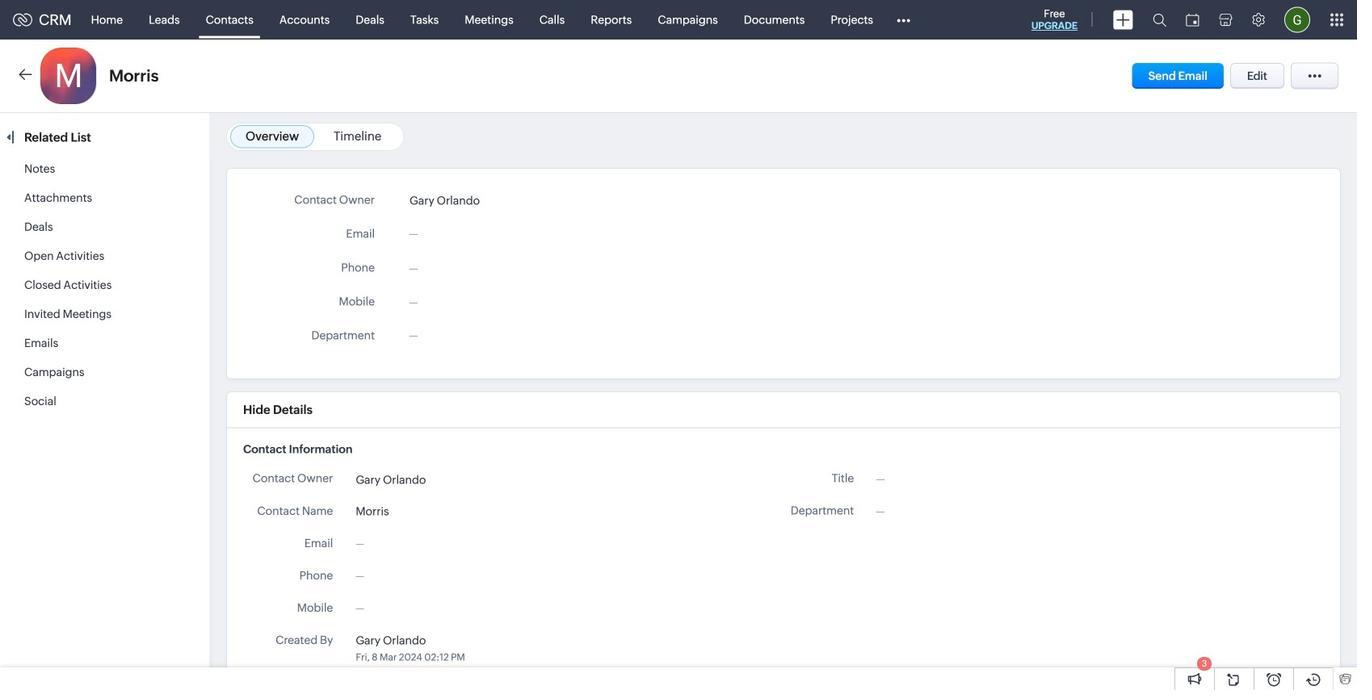 Task type: vqa. For each thing, say whether or not it's contained in the screenshot.
Signals image
no



Task type: describe. For each thing, give the bounding box(es) containing it.
create menu element
[[1104, 0, 1143, 39]]

profile image
[[1285, 7, 1310, 33]]

search image
[[1153, 13, 1167, 27]]



Task type: locate. For each thing, give the bounding box(es) containing it.
calendar image
[[1186, 13, 1200, 26]]

profile element
[[1275, 0, 1320, 39]]

create menu image
[[1113, 10, 1133, 29]]

Other Modules field
[[886, 7, 921, 33]]

logo image
[[13, 13, 32, 26]]

search element
[[1143, 0, 1176, 40]]



